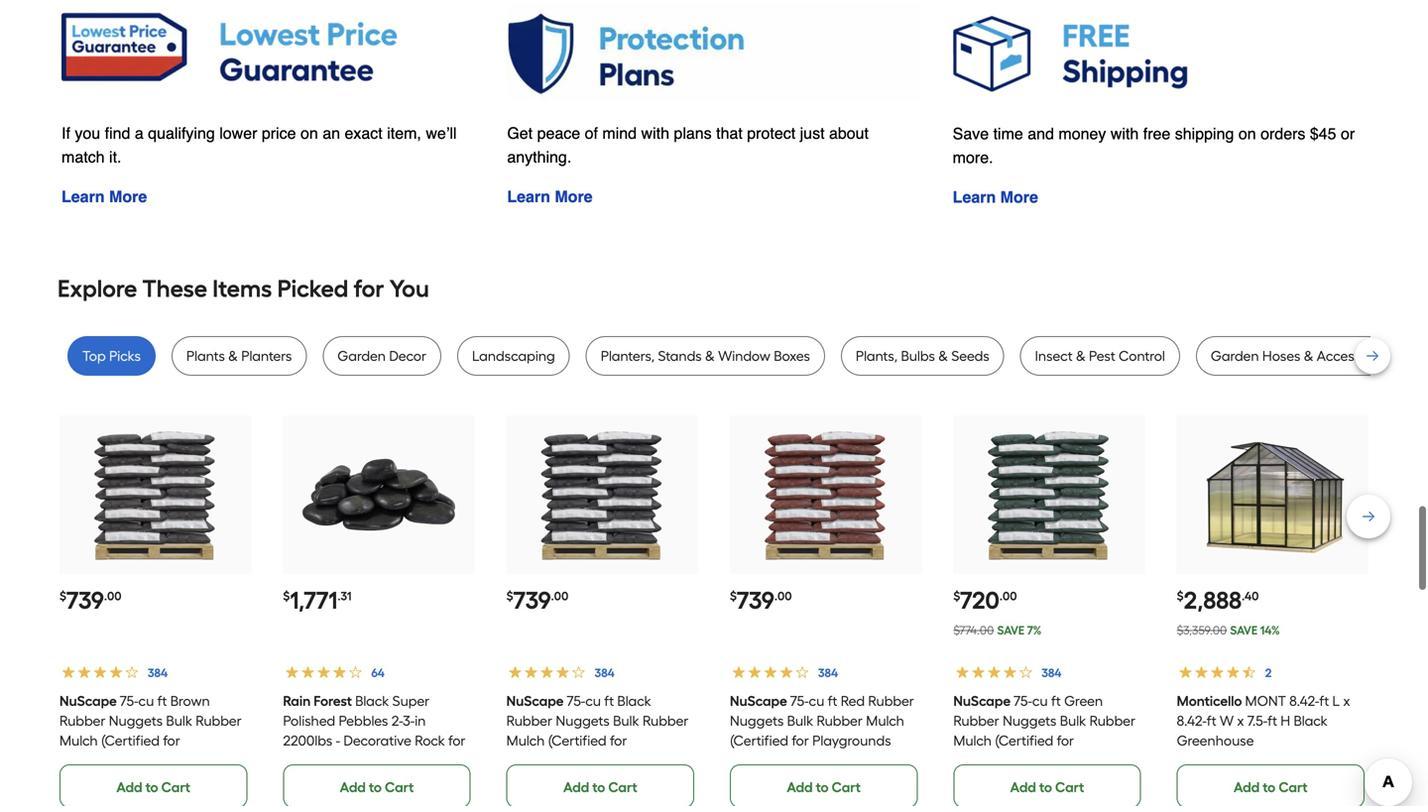 Task type: describe. For each thing, give the bounding box(es) containing it.
garden hoses & accessories
[[1211, 348, 1391, 365]]

ipema for red
[[730, 753, 770, 770]]

playgrounds for 75-cu ft red rubber nuggets bulk rubber mulch (certified for playgrounds ipema bulk mulch
[[813, 733, 892, 750]]

rain
[[283, 693, 311, 710]]

window
[[718, 348, 771, 365]]

3
[[459, 773, 466, 789]]

75-cu ft green rubber nuggets bulk rubber mulch (certified for playgrounds ipema bulk mulch
[[954, 693, 1136, 789]]

nuggets for red
[[730, 713, 784, 730]]

add to cart link for pebbles
[[283, 765, 471, 807]]

plants, bulbs & seeds
[[856, 348, 990, 365]]

garden decor
[[338, 348, 427, 365]]

with for money
[[1111, 125, 1139, 143]]

exact
[[345, 124, 383, 142]]

(certified for red
[[730, 733, 789, 750]]

(certified for black
[[548, 733, 607, 750]]

top
[[82, 348, 106, 365]]

learn more for get peace of mind with plans that protect just about anything.
[[507, 188, 593, 206]]

lowest price guarantee. image
[[62, 3, 476, 102]]

green
[[1065, 693, 1104, 710]]

add to cart link for brown
[[60, 765, 247, 807]]

$ 739 .00 for 75-cu ft red rubber nuggets bulk rubber mulch (certified for playgrounds ipema bulk mulch
[[730, 586, 792, 615]]

picks
[[109, 348, 141, 365]]

learn for get peace of mind with plans that protect just about anything.
[[507, 188, 551, 206]]

add to cart for green
[[1011, 780, 1085, 796]]

3 739 list item from the left
[[730, 416, 922, 807]]

you
[[75, 124, 100, 142]]

anything.
[[507, 148, 572, 166]]

1.5-
[[439, 773, 459, 789]]

ft for brown
[[157, 693, 167, 710]]

(certified for green
[[995, 733, 1054, 750]]

add for 75-cu ft black rubber nuggets bulk rubber mulch (certified for playgrounds ipema bulk mulch
[[564, 780, 590, 796]]

& for garden hoses & accessories
[[1305, 348, 1314, 365]]

add for mont 8.42-ft l x 8.42-ft w x 7.5-ft h black greenhouse
[[1234, 780, 1260, 796]]

forest
[[314, 693, 352, 710]]

shipping
[[1176, 125, 1235, 143]]

cart for mont 8.42-ft l x 8.42-ft w x 7.5-ft h black greenhouse
[[1279, 780, 1308, 796]]

red
[[841, 693, 865, 710]]

$ 739 .00 for 75-cu ft brown rubber nuggets bulk rubber mulch (certified for playgrounds ipema bulk mulch
[[60, 586, 122, 615]]

learn more for if you find a qualifying lower price on an exact item, we'll match it.
[[62, 188, 147, 206]]

black inside mont 8.42-ft l x 8.42-ft w x 7.5-ft h black greenhouse
[[1294, 713, 1328, 730]]

top picks
[[82, 348, 141, 365]]

cart for 75-cu ft red rubber nuggets bulk rubber mulch (certified for playgrounds ipema bulk mulch
[[832, 780, 861, 796]]

.31
[[338, 589, 352, 604]]

and
[[1028, 125, 1055, 143]]

$45
[[1311, 125, 1337, 143]]

just
[[800, 124, 825, 142]]

1,771
[[290, 586, 338, 615]]

plans
[[674, 124, 712, 142]]

protection plans. image
[[507, 3, 921, 102]]

$ 720 .00
[[954, 586, 1018, 615]]

- left 1.5-
[[432, 773, 436, 789]]

2,888 list item
[[1177, 416, 1369, 807]]

75- for brown
[[120, 693, 138, 710]]

free
[[348, 773, 375, 789]]

save
[[953, 125, 989, 143]]

$774.00
[[954, 624, 994, 638]]

75-cu ft red rubber nuggets bulk rubber mulch (certified for playgrounds ipema bulk mulch
[[730, 693, 915, 770]]

monticello
[[1177, 693, 1243, 710]]

it.
[[109, 148, 122, 166]]

in
[[415, 713, 426, 730]]

free
[[1144, 125, 1171, 143]]

pebbles
[[339, 713, 388, 730]]

3-
[[403, 713, 415, 730]]

planters, stands & window boxes
[[601, 348, 810, 365]]

learn for if you find a qualifying lower price on an exact item, we'll match it.
[[62, 188, 105, 206]]

garden for garden decor
[[338, 348, 386, 365]]

1,771 list item
[[283, 416, 475, 807]]

super
[[393, 693, 430, 710]]

nuscape for 75-cu ft green rubber nuggets bulk rubber mulch (certified for playgrounds ipema bulk mulch
[[954, 693, 1011, 710]]

1 horizontal spatial landscaping
[[472, 348, 555, 365]]

more for of
[[555, 188, 593, 206]]

for inside the "black super polished pebbles 2-3-in 2200lbs - decorative rock for landscaping - retains moisture - free delivery - 1.5-3 inch size - black finish"
[[448, 733, 466, 750]]

add to cart for brown
[[116, 780, 190, 796]]

cart for 75-cu ft brown rubber nuggets bulk rubber mulch (certified for playgrounds ipema bulk mulch
[[161, 780, 190, 796]]

greenhouse
[[1177, 733, 1255, 750]]

nuscape for 75-cu ft brown rubber nuggets bulk rubber mulch (certified for playgrounds ipema bulk mulch
[[60, 693, 117, 710]]

moisture
[[283, 773, 337, 789]]

1 739 list item from the left
[[60, 416, 251, 807]]

to for pebbles
[[369, 780, 382, 796]]

playgrounds for 75-cu ft green rubber nuggets bulk rubber mulch (certified for playgrounds ipema bulk mulch
[[954, 753, 1033, 770]]

money
[[1059, 125, 1107, 143]]

add to cart for pebbles
[[340, 780, 414, 796]]

brown
[[170, 693, 210, 710]]

retains
[[377, 753, 423, 770]]

75- for red
[[791, 693, 809, 710]]

monticello mont 8.42-ft l x 8.42-ft w x 7.5-ft h black greenhouse image
[[1197, 418, 1350, 572]]

cart for 75-cu ft green rubber nuggets bulk rubber mulch (certified for playgrounds ipema bulk mulch
[[1056, 780, 1085, 796]]

nuscape for 75-cu ft black rubber nuggets bulk rubber mulch (certified for playgrounds ipema bulk mulch
[[507, 693, 564, 710]]

$3,359.00
[[1177, 624, 1228, 638]]

nuscape 75-cu ft brown rubber nuggets bulk rubber mulch (certified for playgrounds ipema bulk mulch image
[[79, 418, 232, 572]]

polished
[[283, 713, 335, 730]]

& for plants, bulbs & seeds
[[939, 348, 949, 365]]

to for brown
[[145, 780, 158, 796]]

these
[[142, 274, 207, 303]]

get peace of mind with plans that protect just about anything.
[[507, 124, 869, 166]]

739 for 75-cu ft red rubber nuggets bulk rubber mulch (certified for playgrounds ipema bulk mulch
[[737, 586, 775, 615]]

add to cart link for l
[[1177, 765, 1365, 807]]

$774.00 save 7%
[[954, 624, 1042, 638]]

learn more link for get peace of mind with plans that protect just about anything.
[[507, 188, 593, 206]]

1 vertical spatial 8.42-
[[1177, 713, 1207, 730]]

(certified for brown
[[101, 733, 160, 750]]

cart for 75-cu ft black rubber nuggets bulk rubber mulch (certified for playgrounds ipema bulk mulch
[[609, 780, 638, 796]]

2-
[[392, 713, 403, 730]]

match
[[62, 148, 105, 166]]

more for find
[[109, 188, 147, 206]]

an
[[323, 124, 340, 142]]

learn more link for save time and money with free shipping on orders $45 or more.
[[953, 188, 1039, 206]]

free shipping. image
[[953, 3, 1367, 102]]

explore
[[58, 274, 137, 303]]

720
[[961, 586, 1000, 615]]

accessories
[[1317, 348, 1391, 365]]

75-cu ft black rubber nuggets bulk rubber mulch (certified for playgrounds ipema bulk mulch
[[507, 693, 689, 789]]

add to cart for black
[[564, 780, 638, 796]]

insect
[[1036, 348, 1073, 365]]

learn more for save time and money with free shipping on orders $45 or more.
[[953, 188, 1039, 206]]

rain forest black super polished pebbles 2-3-in 2200lbs - decorative rock for landscaping - retains moisture - free delivery - 1.5-3 inch size - black finish image
[[302, 418, 456, 572]]

0 horizontal spatial x
[[1238, 713, 1245, 730]]

- right 2200lbs
[[336, 733, 340, 750]]

l
[[1333, 693, 1341, 710]]

qualifying
[[148, 124, 215, 142]]

you
[[390, 274, 429, 303]]

$ 1,771 .31
[[283, 586, 352, 615]]

cart for black super polished pebbles 2-3-in 2200lbs - decorative rock for landscaping - retains moisture - free delivery - 1.5-3 inch size - black finish
[[385, 780, 414, 796]]

add for black super polished pebbles 2-3-in 2200lbs - decorative rock for landscaping - retains moisture - free delivery - 1.5-3 inch size - black finish
[[340, 780, 366, 796]]

- down the decorative
[[370, 753, 374, 770]]

on for an
[[301, 124, 318, 142]]

ipema for green
[[1036, 753, 1076, 770]]

.00 for 75-cu ft brown rubber nuggets bulk rubber mulch (certified for playgrounds ipema bulk mulch
[[104, 589, 122, 604]]

$ for 75-cu ft black rubber nuggets bulk rubber mulch (certified for playgrounds ipema bulk mulch
[[507, 589, 514, 604]]

add to cart link for black
[[507, 765, 695, 807]]

14%
[[1261, 624, 1281, 638]]

more for and
[[1001, 188, 1039, 206]]

mont
[[1246, 693, 1287, 710]]



Task type: locate. For each thing, give the bounding box(es) containing it.
we'll
[[426, 124, 457, 142]]

bulbs
[[901, 348, 936, 365]]

5 cart from the left
[[1056, 780, 1085, 796]]

1 horizontal spatial more
[[555, 188, 593, 206]]

6 add to cart link from the left
[[1177, 765, 1365, 807]]

ft inside 75-cu ft brown rubber nuggets bulk rubber mulch (certified for playgrounds ipema bulk mulch
[[157, 693, 167, 710]]

hoses
[[1263, 348, 1301, 365]]

nuscape inside 720 list item
[[954, 693, 1011, 710]]

4 $ from the left
[[730, 589, 737, 604]]

1 add from the left
[[116, 780, 142, 796]]

more down it.
[[109, 188, 147, 206]]

to inside 2,888 "list item"
[[1263, 780, 1276, 796]]

for inside 75-cu ft red rubber nuggets bulk rubber mulch (certified for playgrounds ipema bulk mulch
[[792, 733, 809, 750]]

cart inside 2,888 "list item"
[[1279, 780, 1308, 796]]

1 to from the left
[[145, 780, 158, 796]]

ft inside 75-cu ft red rubber nuggets bulk rubber mulch (certified for playgrounds ipema bulk mulch
[[828, 693, 838, 710]]

1 horizontal spatial 739 list item
[[507, 416, 699, 807]]

x right l
[[1344, 693, 1351, 710]]

2 & from the left
[[705, 348, 715, 365]]

- left free
[[341, 773, 345, 789]]

save time and money with free shipping on orders $45 or more.
[[953, 125, 1356, 167]]

2 to from the left
[[369, 780, 382, 796]]

inch
[[283, 792, 310, 807]]

rock
[[415, 733, 445, 750]]

cu for brown
[[138, 693, 154, 710]]

learn more link down more.
[[953, 188, 1039, 206]]

0 vertical spatial 8.42-
[[1290, 693, 1320, 710]]

picked
[[277, 274, 349, 303]]

learn more link down it.
[[62, 188, 147, 206]]

4 nuggets from the left
[[1003, 713, 1057, 730]]

bulk
[[166, 713, 192, 730], [613, 713, 640, 730], [787, 713, 814, 730], [1060, 713, 1087, 730], [185, 753, 211, 770], [632, 753, 658, 770], [773, 753, 800, 770], [1079, 753, 1105, 770]]

nuggets inside the 75-cu ft black rubber nuggets bulk rubber mulch (certified for playgrounds ipema bulk mulch
[[556, 713, 610, 730]]

add for 75-cu ft red rubber nuggets bulk rubber mulch (certified for playgrounds ipema bulk mulch
[[787, 780, 813, 796]]

for for 75-cu ft brown rubber nuggets bulk rubber mulch (certified for playgrounds ipema bulk mulch
[[163, 733, 180, 750]]

add to cart link
[[60, 765, 247, 807], [283, 765, 471, 807], [507, 765, 695, 807], [730, 765, 918, 807], [954, 765, 1142, 807], [1177, 765, 1365, 807]]

learn down anything. on the left top of page
[[507, 188, 551, 206]]

add to cart for red
[[787, 780, 861, 796]]

explore these items picked for you
[[58, 274, 429, 303]]

finish
[[387, 792, 422, 807]]

save inside 2,888 "list item"
[[1231, 624, 1258, 638]]

learn more down more.
[[953, 188, 1039, 206]]

add to cart link inside 720 list item
[[954, 765, 1142, 807]]

& left 'pest'
[[1077, 348, 1086, 365]]

-
[[336, 733, 340, 750], [370, 753, 374, 770], [341, 773, 345, 789], [432, 773, 436, 789], [342, 792, 346, 807]]

playgrounds for 75-cu ft brown rubber nuggets bulk rubber mulch (certified for playgrounds ipema bulk mulch
[[60, 753, 138, 770]]

75- for green
[[1014, 693, 1033, 710]]

to for l
[[1263, 780, 1276, 796]]

$ inside '$ 2,888 .40'
[[1177, 589, 1184, 604]]

4 add to cart link from the left
[[730, 765, 918, 807]]

time
[[994, 125, 1024, 143]]

1 & from the left
[[228, 348, 238, 365]]

more.
[[953, 148, 994, 167]]

decorative
[[344, 733, 412, 750]]

add to cart link inside 2,888 "list item"
[[1177, 765, 1365, 807]]

5 add to cart link from the left
[[954, 765, 1142, 807]]

8.42- up h
[[1290, 693, 1320, 710]]

cart inside 1,771 list item
[[385, 780, 414, 796]]

ipema
[[142, 753, 181, 770], [589, 753, 629, 770], [730, 753, 770, 770], [1036, 753, 1076, 770]]

6 add to cart from the left
[[1234, 780, 1308, 796]]

learn down match
[[62, 188, 105, 206]]

739 for 75-cu ft black rubber nuggets bulk rubber mulch (certified for playgrounds ipema bulk mulch
[[514, 586, 551, 615]]

75- for black
[[567, 693, 586, 710]]

75- inside the 75-cu ft black rubber nuggets bulk rubber mulch (certified for playgrounds ipema bulk mulch
[[567, 693, 586, 710]]

2 horizontal spatial learn more link
[[953, 188, 1039, 206]]

1 739 from the left
[[66, 586, 104, 615]]

save left 7%
[[998, 624, 1025, 638]]

2 add to cart link from the left
[[283, 765, 471, 807]]

4 cu from the left
[[1033, 693, 1048, 710]]

protect
[[747, 124, 796, 142]]

learn more link
[[62, 188, 147, 206], [507, 188, 593, 206], [953, 188, 1039, 206]]

playgrounds inside 75-cu ft red rubber nuggets bulk rubber mulch (certified for playgrounds ipema bulk mulch
[[813, 733, 892, 750]]

4 to from the left
[[816, 780, 829, 796]]

on inside the if you find a qualifying lower price on an exact item, we'll match it.
[[301, 124, 318, 142]]

4 ipema from the left
[[1036, 753, 1076, 770]]

stands
[[658, 348, 702, 365]]

item,
[[387, 124, 422, 142]]

2 739 from the left
[[514, 586, 551, 615]]

2 $ from the left
[[283, 589, 290, 604]]

add to cart for l
[[1234, 780, 1308, 796]]

2 horizontal spatial learn
[[953, 188, 996, 206]]

for inside 75-cu ft green rubber nuggets bulk rubber mulch (certified for playgrounds ipema bulk mulch
[[1057, 733, 1075, 750]]

items
[[213, 274, 272, 303]]

to for red
[[816, 780, 829, 796]]

75- inside 75-cu ft red rubber nuggets bulk rubber mulch (certified for playgrounds ipema bulk mulch
[[791, 693, 809, 710]]

& right plants
[[228, 348, 238, 365]]

3 .00 from the left
[[775, 589, 792, 604]]

0 horizontal spatial 8.42-
[[1177, 713, 1207, 730]]

with inside save time and money with free shipping on orders $45 or more.
[[1111, 125, 1139, 143]]

(certified inside 75-cu ft green rubber nuggets bulk rubber mulch (certified for playgrounds ipema bulk mulch
[[995, 733, 1054, 750]]

save for 720
[[998, 624, 1025, 638]]

ipema for black
[[589, 753, 629, 770]]

0 horizontal spatial learn more
[[62, 188, 147, 206]]

black
[[355, 693, 389, 710], [618, 693, 652, 710], [1294, 713, 1328, 730], [349, 792, 383, 807]]

4 add from the left
[[787, 780, 813, 796]]

add to cart link for red
[[730, 765, 918, 807]]

garden left the decor on the left top
[[338, 348, 386, 365]]

3 ipema from the left
[[730, 753, 770, 770]]

1 vertical spatial landscaping
[[283, 753, 366, 770]]

6 to from the left
[[1263, 780, 1276, 796]]

2 horizontal spatial $ 739 .00
[[730, 586, 792, 615]]

2 horizontal spatial 739 list item
[[730, 416, 922, 807]]

add to cart inside 2,888 "list item"
[[1234, 780, 1308, 796]]

add to cart link inside 1,771 list item
[[283, 765, 471, 807]]

1 nuggets from the left
[[109, 713, 163, 730]]

(certified inside 75-cu ft brown rubber nuggets bulk rubber mulch (certified for playgrounds ipema bulk mulch
[[101, 733, 160, 750]]

2 nuscape from the left
[[507, 693, 564, 710]]

4 nuscape from the left
[[954, 693, 1011, 710]]

or
[[1342, 125, 1356, 143]]

4 75- from the left
[[1014, 693, 1033, 710]]

$ 2,888 .40
[[1177, 586, 1260, 615]]

ft for green
[[1052, 693, 1061, 710]]

cart
[[161, 780, 190, 796], [385, 780, 414, 796], [609, 780, 638, 796], [832, 780, 861, 796], [1056, 780, 1085, 796], [1279, 780, 1308, 796]]

75- inside 75-cu ft brown rubber nuggets bulk rubber mulch (certified for playgrounds ipema bulk mulch
[[120, 693, 138, 710]]

1 add to cart link from the left
[[60, 765, 247, 807]]

7%
[[1028, 624, 1042, 638]]

add to cart link for green
[[954, 765, 1142, 807]]

on inside save time and money with free shipping on orders $45 or more.
[[1239, 125, 1257, 143]]

75-
[[120, 693, 138, 710], [567, 693, 586, 710], [791, 693, 809, 710], [1014, 693, 1033, 710]]

2 (certified from the left
[[548, 733, 607, 750]]

mulch
[[866, 713, 905, 730], [60, 733, 98, 750], [507, 733, 545, 750], [954, 733, 992, 750], [803, 753, 841, 770], [60, 773, 98, 789], [507, 773, 545, 789], [954, 773, 992, 789]]

1 nuscape from the left
[[60, 693, 117, 710]]

&
[[228, 348, 238, 365], [705, 348, 715, 365], [939, 348, 949, 365], [1077, 348, 1086, 365], [1305, 348, 1314, 365]]

2 739 list item from the left
[[507, 416, 699, 807]]

1 vertical spatial x
[[1238, 713, 1245, 730]]

0 vertical spatial x
[[1344, 693, 1351, 710]]

add inside 1,771 list item
[[340, 780, 366, 796]]

5 to from the left
[[1040, 780, 1053, 796]]

learn more down it.
[[62, 188, 147, 206]]

0 horizontal spatial save
[[998, 624, 1025, 638]]

more down the time
[[1001, 188, 1039, 206]]

6 add from the left
[[1234, 780, 1260, 796]]

garden
[[338, 348, 386, 365], [1211, 348, 1260, 365]]

2 horizontal spatial learn more
[[953, 188, 1039, 206]]

on for orders
[[1239, 125, 1257, 143]]

nuggets inside 75-cu ft brown rubber nuggets bulk rubber mulch (certified for playgrounds ipema bulk mulch
[[109, 713, 163, 730]]

cu inside 75-cu ft brown rubber nuggets bulk rubber mulch (certified for playgrounds ipema bulk mulch
[[138, 693, 154, 710]]

4 & from the left
[[1077, 348, 1086, 365]]

3 $ from the left
[[507, 589, 514, 604]]

add to cart inside 720 list item
[[1011, 780, 1085, 796]]

1 (certified from the left
[[101, 733, 160, 750]]

3 to from the left
[[593, 780, 606, 796]]

cu inside the 75-cu ft black rubber nuggets bulk rubber mulch (certified for playgrounds ipema bulk mulch
[[586, 693, 601, 710]]

2 horizontal spatial 739
[[737, 586, 775, 615]]

& right bulbs on the right top of the page
[[939, 348, 949, 365]]

5 & from the left
[[1305, 348, 1314, 365]]

5 add to cart from the left
[[1011, 780, 1085, 796]]

1 horizontal spatial on
[[1239, 125, 1257, 143]]

1 .00 from the left
[[104, 589, 122, 604]]

3 75- from the left
[[791, 693, 809, 710]]

(certified inside the 75-cu ft black rubber nuggets bulk rubber mulch (certified for playgrounds ipema bulk mulch
[[548, 733, 607, 750]]

2 .00 from the left
[[551, 589, 569, 604]]

pest
[[1090, 348, 1116, 365]]

find
[[105, 124, 130, 142]]

cu inside 75-cu ft red rubber nuggets bulk rubber mulch (certified for playgrounds ipema bulk mulch
[[809, 693, 825, 710]]

learn more link for if you find a qualifying lower price on an exact item, we'll match it.
[[62, 188, 147, 206]]

planters,
[[601, 348, 655, 365]]

with
[[642, 124, 670, 142], [1111, 125, 1139, 143]]

1 horizontal spatial learn more link
[[507, 188, 593, 206]]

1 save from the left
[[998, 624, 1025, 638]]

garden left the hoses
[[1211, 348, 1260, 365]]

$ inside $ 720 .00
[[954, 589, 961, 604]]

.00 for 75-cu ft black rubber nuggets bulk rubber mulch (certified for playgrounds ipema bulk mulch
[[551, 589, 569, 604]]

size
[[313, 792, 338, 807]]

720 list item
[[954, 416, 1146, 807]]

2 cu from the left
[[586, 693, 601, 710]]

3 & from the left
[[939, 348, 949, 365]]

with inside get peace of mind with plans that protect just about anything.
[[642, 124, 670, 142]]

1 horizontal spatial 739
[[514, 586, 551, 615]]

$3,359.00 save 14%
[[1177, 624, 1281, 638]]

ipema inside 75-cu ft red rubber nuggets bulk rubber mulch (certified for playgrounds ipema bulk mulch
[[730, 753, 770, 770]]

1 horizontal spatial x
[[1344, 693, 1351, 710]]

ipema inside 75-cu ft brown rubber nuggets bulk rubber mulch (certified for playgrounds ipema bulk mulch
[[142, 753, 181, 770]]

to for green
[[1040, 780, 1053, 796]]

2 add to cart from the left
[[340, 780, 414, 796]]

for inside the 75-cu ft black rubber nuggets bulk rubber mulch (certified for playgrounds ipema bulk mulch
[[610, 733, 628, 750]]

$ for black super polished pebbles 2-3-in 2200lbs - decorative rock for landscaping - retains moisture - free delivery - 1.5-3 inch size - black finish
[[283, 589, 290, 604]]

of
[[585, 124, 598, 142]]

1 cart from the left
[[161, 780, 190, 796]]

ft for black
[[605, 693, 614, 710]]

that
[[717, 124, 743, 142]]

2 $ 739 .00 from the left
[[507, 586, 569, 615]]

& right the hoses
[[1305, 348, 1314, 365]]

3 739 from the left
[[737, 586, 775, 615]]

boxes
[[774, 348, 810, 365]]

3 $ 739 .00 from the left
[[730, 586, 792, 615]]

learn more down anything. on the left top of page
[[507, 188, 593, 206]]

1 horizontal spatial 8.42-
[[1290, 693, 1320, 710]]

3 add from the left
[[564, 780, 590, 796]]

add for 75-cu ft green rubber nuggets bulk rubber mulch (certified for playgrounds ipema bulk mulch
[[1011, 780, 1037, 796]]

5 $ from the left
[[954, 589, 961, 604]]

0 horizontal spatial landscaping
[[283, 753, 366, 770]]

4 add to cart from the left
[[787, 780, 861, 796]]

rain forest
[[283, 693, 352, 710]]

playgrounds inside 75-cu ft brown rubber nuggets bulk rubber mulch (certified for playgrounds ipema bulk mulch
[[60, 753, 138, 770]]

0 horizontal spatial more
[[109, 188, 147, 206]]

3 cart from the left
[[609, 780, 638, 796]]

more down anything. on the left top of page
[[555, 188, 593, 206]]

ft
[[157, 693, 167, 710], [605, 693, 614, 710], [828, 693, 838, 710], [1052, 693, 1061, 710], [1320, 693, 1330, 710], [1207, 713, 1217, 730], [1268, 713, 1278, 730]]

add
[[116, 780, 142, 796], [340, 780, 366, 796], [564, 780, 590, 796], [787, 780, 813, 796], [1011, 780, 1037, 796], [1234, 780, 1260, 796]]

6 $ from the left
[[1177, 589, 1184, 604]]

learn more
[[62, 188, 147, 206], [507, 188, 593, 206], [953, 188, 1039, 206]]

ft inside 75-cu ft green rubber nuggets bulk rubber mulch (certified for playgrounds ipema bulk mulch
[[1052, 693, 1061, 710]]

nuggets inside 75-cu ft green rubber nuggets bulk rubber mulch (certified for playgrounds ipema bulk mulch
[[1003, 713, 1057, 730]]

with for mind
[[642, 124, 670, 142]]

peace
[[537, 124, 581, 142]]

2 75- from the left
[[567, 693, 586, 710]]

black inside the 75-cu ft black rubber nuggets bulk rubber mulch (certified for playgrounds ipema bulk mulch
[[618, 693, 652, 710]]

w
[[1220, 713, 1235, 730]]

1 horizontal spatial learn
[[507, 188, 551, 206]]

control
[[1119, 348, 1166, 365]]

3 add to cart link from the left
[[507, 765, 695, 807]]

4 cart from the left
[[832, 780, 861, 796]]

3 add to cart from the left
[[564, 780, 638, 796]]

add inside 2,888 "list item"
[[1234, 780, 1260, 796]]

save left 14%
[[1231, 624, 1258, 638]]

1 horizontal spatial with
[[1111, 125, 1139, 143]]

0 horizontal spatial learn
[[62, 188, 105, 206]]

1 garden from the left
[[338, 348, 386, 365]]

on left an
[[301, 124, 318, 142]]

h
[[1281, 713, 1291, 730]]

cart inside 720 list item
[[1056, 780, 1085, 796]]

& for planters, stands & window boxes
[[705, 348, 715, 365]]

nuggets for green
[[1003, 713, 1057, 730]]

cu inside 75-cu ft green rubber nuggets bulk rubber mulch (certified for playgrounds ipema bulk mulch
[[1033, 693, 1048, 710]]

2 cart from the left
[[385, 780, 414, 796]]

plants & planters
[[186, 348, 292, 365]]

1 add to cart from the left
[[116, 780, 190, 796]]

& right stands
[[705, 348, 715, 365]]

2 garden from the left
[[1211, 348, 1260, 365]]

with left free
[[1111, 125, 1139, 143]]

1 horizontal spatial save
[[1231, 624, 1258, 638]]

for for 75-cu ft green rubber nuggets bulk rubber mulch (certified for playgrounds ipema bulk mulch
[[1057, 733, 1075, 750]]

ft for l
[[1320, 693, 1330, 710]]

nuggets for black
[[556, 713, 610, 730]]

with right mind
[[642, 124, 670, 142]]

0 horizontal spatial garden
[[338, 348, 386, 365]]

add to cart inside 1,771 list item
[[340, 780, 414, 796]]

3 nuscape from the left
[[730, 693, 788, 710]]

739 list item
[[60, 416, 251, 807], [507, 416, 699, 807], [730, 416, 922, 807]]

x right w
[[1238, 713, 1245, 730]]

playgrounds for 75-cu ft black rubber nuggets bulk rubber mulch (certified for playgrounds ipema bulk mulch
[[507, 753, 585, 770]]

2 ipema from the left
[[589, 753, 629, 770]]

nuscape 75-cu ft red rubber nuggets bulk rubber mulch (certified for playgrounds ipema bulk mulch image
[[749, 418, 903, 572]]

mont 8.42-ft l x 8.42-ft w x 7.5-ft h black greenhouse
[[1177, 693, 1351, 750]]

$ inside $ 1,771 .31
[[283, 589, 290, 604]]

plants,
[[856, 348, 898, 365]]

75- inside 75-cu ft green rubber nuggets bulk rubber mulch (certified for playgrounds ipema bulk mulch
[[1014, 693, 1033, 710]]

learn more link down anything. on the left top of page
[[507, 188, 593, 206]]

1 horizontal spatial garden
[[1211, 348, 1260, 365]]

4 (certified from the left
[[995, 733, 1054, 750]]

for inside 75-cu ft brown rubber nuggets bulk rubber mulch (certified for playgrounds ipema bulk mulch
[[163, 733, 180, 750]]

1 $ from the left
[[60, 589, 66, 604]]

decor
[[389, 348, 427, 365]]

nuscape for 75-cu ft red rubber nuggets bulk rubber mulch (certified for playgrounds ipema bulk mulch
[[730, 693, 788, 710]]

0 horizontal spatial with
[[642, 124, 670, 142]]

nuggets for brown
[[109, 713, 163, 730]]

add for 75-cu ft brown rubber nuggets bulk rubber mulch (certified for playgrounds ipema bulk mulch
[[116, 780, 142, 796]]

.00 inside $ 720 .00
[[1000, 589, 1018, 604]]

cu
[[138, 693, 154, 710], [586, 693, 601, 710], [809, 693, 825, 710], [1033, 693, 1048, 710]]

insect & pest control
[[1036, 348, 1166, 365]]

ipema for brown
[[142, 753, 181, 770]]

get
[[507, 124, 533, 142]]

cu for green
[[1033, 693, 1048, 710]]

nuggets inside 75-cu ft red rubber nuggets bulk rubber mulch (certified for playgrounds ipema bulk mulch
[[730, 713, 784, 730]]

price
[[262, 124, 296, 142]]

1 horizontal spatial learn more
[[507, 188, 593, 206]]

.00
[[104, 589, 122, 604], [551, 589, 569, 604], [775, 589, 792, 604], [1000, 589, 1018, 604]]

cu for red
[[809, 693, 825, 710]]

1 $ 739 .00 from the left
[[60, 586, 122, 615]]

.00 for 75-cu ft red rubber nuggets bulk rubber mulch (certified for playgrounds ipema bulk mulch
[[775, 589, 792, 604]]

$ for 75-cu ft brown rubber nuggets bulk rubber mulch (certified for playgrounds ipema bulk mulch
[[60, 589, 66, 604]]

learn for save time and money with free shipping on orders $45 or more.
[[953, 188, 996, 206]]

playgrounds inside the 75-cu ft black rubber nuggets bulk rubber mulch (certified for playgrounds ipema bulk mulch
[[507, 753, 585, 770]]

75-cu ft brown rubber nuggets bulk rubber mulch (certified for playgrounds ipema bulk mulch
[[60, 693, 242, 789]]

to inside 720 list item
[[1040, 780, 1053, 796]]

1 horizontal spatial $ 739 .00
[[507, 586, 569, 615]]

- right size
[[342, 792, 346, 807]]

landscaping inside the "black super polished pebbles 2-3-in 2200lbs - decorative rock for landscaping - retains moisture - free delivery - 1.5-3 inch size - black finish"
[[283, 753, 366, 770]]

739 for 75-cu ft brown rubber nuggets bulk rubber mulch (certified for playgrounds ipema bulk mulch
[[66, 586, 104, 615]]

for
[[354, 274, 384, 303], [163, 733, 180, 750], [448, 733, 466, 750], [610, 733, 628, 750], [792, 733, 809, 750], [1057, 733, 1075, 750]]

save
[[998, 624, 1025, 638], [1231, 624, 1258, 638]]

seeds
[[952, 348, 990, 365]]

ipema inside the 75-cu ft black rubber nuggets bulk rubber mulch (certified for playgrounds ipema bulk mulch
[[589, 753, 629, 770]]

save inside 720 list item
[[998, 624, 1025, 638]]

cu for black
[[586, 693, 601, 710]]

3 cu from the left
[[809, 693, 825, 710]]

0 horizontal spatial 739
[[66, 586, 104, 615]]

planters
[[241, 348, 292, 365]]

ft for red
[[828, 693, 838, 710]]

3 (certified from the left
[[730, 733, 789, 750]]

2 horizontal spatial more
[[1001, 188, 1039, 206]]

1 ipema from the left
[[142, 753, 181, 770]]

nuscape 75-cu ft green rubber nuggets bulk rubber mulch (certified for playgrounds ipema bulk mulch image
[[973, 418, 1127, 572]]

to inside 1,771 list item
[[369, 780, 382, 796]]

8.42- down "monticello" at bottom
[[1177, 713, 1207, 730]]

ipema inside 75-cu ft green rubber nuggets bulk rubber mulch (certified for playgrounds ipema bulk mulch
[[1036, 753, 1076, 770]]

0 horizontal spatial learn more link
[[62, 188, 147, 206]]

save for 2,888
[[1231, 624, 1258, 638]]

playgrounds inside 75-cu ft green rubber nuggets bulk rubber mulch (certified for playgrounds ipema bulk mulch
[[954, 753, 1033, 770]]

6 cart from the left
[[1279, 780, 1308, 796]]

learn down more.
[[953, 188, 996, 206]]

to for black
[[593, 780, 606, 796]]

mind
[[603, 124, 637, 142]]

about
[[829, 124, 869, 142]]

orders
[[1261, 125, 1306, 143]]

0 horizontal spatial on
[[301, 124, 318, 142]]

for for 75-cu ft red rubber nuggets bulk rubber mulch (certified for playgrounds ipema bulk mulch
[[792, 733, 809, 750]]

$ 739 .00 for 75-cu ft black rubber nuggets bulk rubber mulch (certified for playgrounds ipema bulk mulch
[[507, 586, 569, 615]]

rubber
[[869, 693, 915, 710], [60, 713, 106, 730], [196, 713, 242, 730], [507, 713, 553, 730], [643, 713, 689, 730], [817, 713, 863, 730], [954, 713, 1000, 730], [1090, 713, 1136, 730]]

$ for 75-cu ft red rubber nuggets bulk rubber mulch (certified for playgrounds ipema bulk mulch
[[730, 589, 737, 604]]

black super polished pebbles 2-3-in 2200lbs - decorative rock for landscaping - retains moisture - free delivery - 1.5-3 inch size - black finish
[[283, 693, 466, 807]]

delivery
[[378, 773, 428, 789]]

2 add from the left
[[340, 780, 366, 796]]

2,888
[[1184, 586, 1242, 615]]

2 nuggets from the left
[[556, 713, 610, 730]]

0 vertical spatial landscaping
[[472, 348, 555, 365]]

playgrounds
[[813, 733, 892, 750], [60, 753, 138, 770], [507, 753, 585, 770], [954, 753, 1033, 770]]

(certified inside 75-cu ft red rubber nuggets bulk rubber mulch (certified for playgrounds ipema bulk mulch
[[730, 733, 789, 750]]

5 add from the left
[[1011, 780, 1037, 796]]

2200lbs
[[283, 733, 333, 750]]

for for 75-cu ft black rubber nuggets bulk rubber mulch (certified for playgrounds ipema bulk mulch
[[610, 733, 628, 750]]

0 horizontal spatial $ 739 .00
[[60, 586, 122, 615]]

1 75- from the left
[[120, 693, 138, 710]]

add inside 720 list item
[[1011, 780, 1037, 796]]

2 save from the left
[[1231, 624, 1258, 638]]

1 cu from the left
[[138, 693, 154, 710]]

garden for garden hoses & accessories
[[1211, 348, 1260, 365]]

ft inside the 75-cu ft black rubber nuggets bulk rubber mulch (certified for playgrounds ipema bulk mulch
[[605, 693, 614, 710]]

on left orders
[[1239, 125, 1257, 143]]

nuscape 75-cu ft black rubber nuggets bulk rubber mulch (certified for playgrounds ipema bulk mulch image
[[526, 418, 679, 572]]

.40
[[1242, 589, 1260, 604]]

4 .00 from the left
[[1000, 589, 1018, 604]]

if you find a qualifying lower price on an exact item, we'll match it.
[[62, 124, 457, 166]]

plants
[[186, 348, 225, 365]]

3 nuggets from the left
[[730, 713, 784, 730]]

0 horizontal spatial 739 list item
[[60, 416, 251, 807]]



Task type: vqa. For each thing, say whether or not it's contained in the screenshot.


